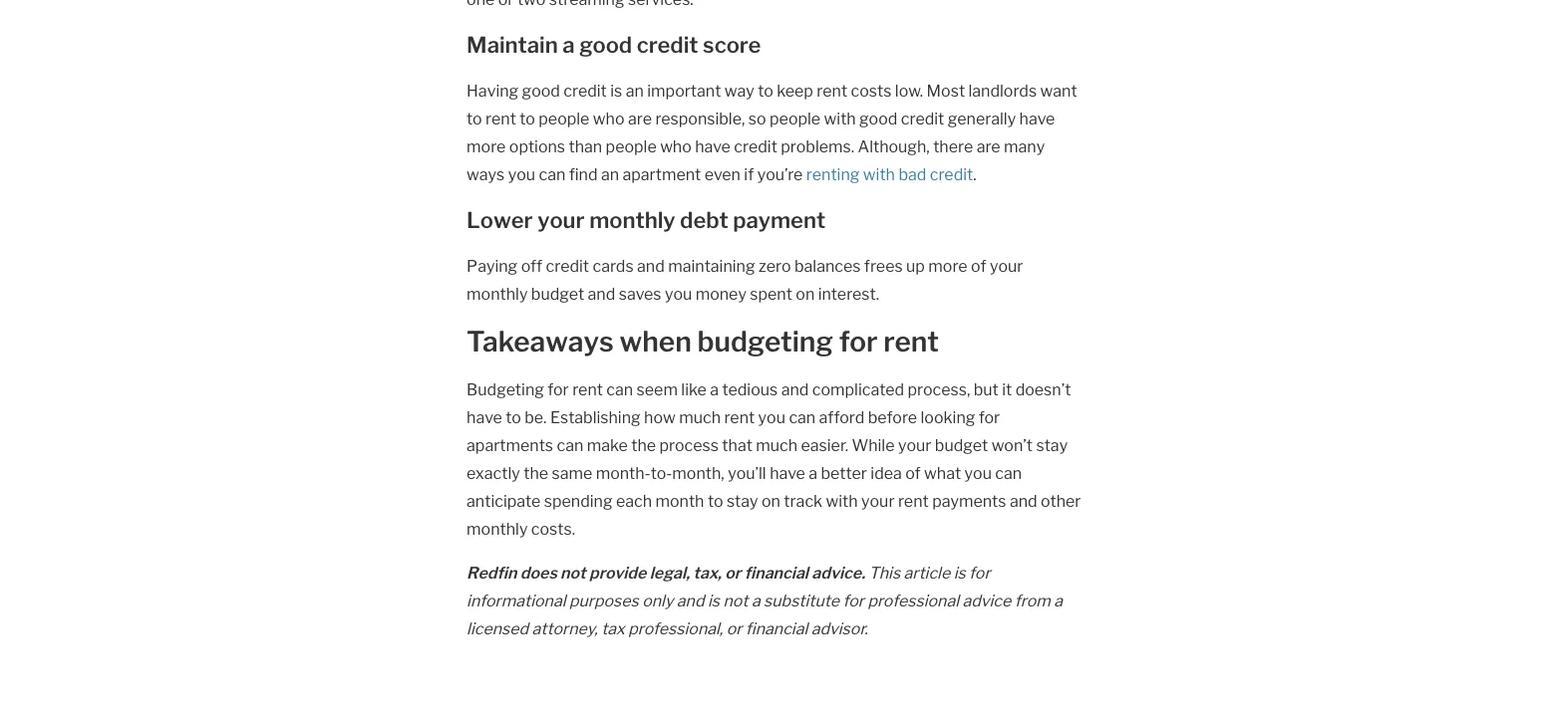 Task type: vqa. For each thing, say whether or not it's contained in the screenshot.
the topmost who
yes



Task type: locate. For each thing, give the bounding box(es) containing it.
0 horizontal spatial who
[[593, 109, 625, 128]]

to
[[758, 81, 773, 100], [467, 109, 482, 128], [520, 109, 535, 128], [506, 408, 521, 427], [708, 491, 723, 511]]

the down how in the left bottom of the page
[[631, 436, 656, 455]]

interest.
[[818, 284, 879, 304]]

financial down substitute
[[745, 619, 808, 638]]

to down the month,
[[708, 491, 723, 511]]

are
[[628, 109, 652, 128], [977, 137, 1000, 156]]

you inside 'having good credit is an important way to keep rent costs low. most landlords want to rent to people who are responsible, so people with good credit generally have more options than people who have credit problems. although, there are many ways you can find an apartment even if you're'
[[508, 164, 535, 184]]

can inside 'having good credit is an important way to keep rent costs low. most landlords want to rent to people who are responsible, so people with good credit generally have more options than people who have credit problems. although, there are many ways you can find an apartment even if you're'
[[539, 164, 565, 184]]

have up many
[[1019, 109, 1055, 128]]

stay
[[1036, 436, 1068, 455], [727, 491, 758, 511]]

stay right won't
[[1036, 436, 1068, 455]]

1 horizontal spatial good
[[579, 31, 632, 58]]

1 vertical spatial much
[[756, 436, 798, 455]]

rent down idea
[[898, 491, 929, 511]]

2 vertical spatial good
[[859, 109, 898, 128]]

costs.
[[531, 519, 575, 539]]

budget down off
[[531, 284, 584, 304]]

so
[[748, 109, 766, 128]]

people down keep
[[770, 109, 821, 128]]

with down although,
[[863, 164, 895, 184]]

1 horizontal spatial stay
[[1036, 436, 1068, 455]]

good right having
[[522, 81, 560, 100]]

many
[[1004, 137, 1045, 156]]

0 vertical spatial are
[[628, 109, 652, 128]]

1 vertical spatial who
[[660, 137, 692, 156]]

credit down low.
[[901, 109, 944, 128]]

legal,
[[650, 563, 690, 583]]

0 vertical spatial more
[[467, 137, 506, 156]]

1 vertical spatial monthly
[[467, 284, 528, 304]]

1 vertical spatial good
[[522, 81, 560, 100]]

1 horizontal spatial are
[[977, 137, 1000, 156]]

on left track on the bottom right of page
[[762, 491, 780, 511]]

with up problems.
[[824, 109, 856, 128]]

monthly inside budgeting for rent can seem like a tedious and complicated process, but it doesn't have to be. establishing how much rent you can afford before looking for apartments can make the process that much easier. while your budget won't stay exactly the same month-to-month, you'll have a better idea of what you can anticipate spending each month to stay on track with your rent payments and other monthly costs.
[[467, 519, 528, 539]]

0 vertical spatial the
[[631, 436, 656, 455]]

0 vertical spatial budget
[[531, 284, 584, 304]]

1 horizontal spatial not
[[723, 591, 748, 611]]

1 vertical spatial not
[[723, 591, 748, 611]]

not left substitute
[[723, 591, 748, 611]]

not right does
[[560, 563, 586, 583]]

rent down having
[[486, 109, 516, 128]]

1 vertical spatial is
[[954, 563, 966, 583]]

lower
[[467, 207, 533, 234]]

people up apartment
[[606, 137, 657, 156]]

and up saves
[[637, 256, 665, 276]]

want
[[1040, 81, 1077, 100]]

0 vertical spatial an
[[626, 81, 644, 100]]

you'll
[[728, 464, 766, 483]]

1 vertical spatial financial
[[745, 619, 808, 638]]

0 horizontal spatial is
[[610, 81, 622, 100]]

good
[[579, 31, 632, 58], [522, 81, 560, 100], [859, 109, 898, 128]]

good down costs
[[859, 109, 898, 128]]

monthly down paying
[[467, 284, 528, 304]]

financial up substitute
[[744, 563, 808, 583]]

credit inside paying off credit cards and maintaining zero balances frees up more of your monthly budget and saves you money spent on interest.
[[546, 256, 589, 276]]

process
[[659, 436, 719, 455]]

2 vertical spatial monthly
[[467, 519, 528, 539]]

who up apartment
[[660, 137, 692, 156]]

that
[[722, 436, 752, 455]]

for up advice
[[969, 563, 990, 583]]

and left other
[[1010, 491, 1037, 511]]

more
[[467, 137, 506, 156], [928, 256, 968, 276]]

options
[[509, 137, 565, 156]]

with down better
[[826, 491, 858, 511]]

rent up process,
[[884, 325, 939, 359]]

for down but
[[979, 408, 1000, 427]]

takeaways
[[467, 325, 614, 359]]

monthly inside paying off credit cards and maintaining zero balances frees up more of your monthly budget and saves you money spent on interest.
[[467, 284, 528, 304]]

is
[[610, 81, 622, 100], [954, 563, 966, 583], [708, 591, 720, 611]]

of right idea
[[905, 464, 921, 483]]

month-
[[596, 464, 651, 483]]

the
[[631, 436, 656, 455], [524, 464, 548, 483]]

a left substitute
[[751, 591, 760, 611]]

0 vertical spatial not
[[560, 563, 586, 583]]

tax
[[601, 619, 625, 638]]

you down options
[[508, 164, 535, 184]]

maintaining
[[668, 256, 755, 276]]

0 vertical spatial much
[[679, 408, 721, 427]]

on inside budgeting for rent can seem like a tedious and complicated process, but it doesn't have to be. establishing how much rent you can afford before looking for apartments can make the process that much easier. while your budget won't stay exactly the same month-to-month, you'll have a better idea of what you can anticipate spending each month to stay on track with your rent payments and other monthly costs.
[[762, 491, 780, 511]]

rent
[[817, 81, 847, 100], [486, 109, 516, 128], [884, 325, 939, 359], [572, 380, 603, 399], [724, 408, 755, 427], [898, 491, 929, 511]]

having
[[467, 81, 519, 100]]

to down having
[[467, 109, 482, 128]]

of right up
[[971, 256, 986, 276]]

on right spent
[[796, 284, 815, 304]]

can left find at the left of the page
[[539, 164, 565, 184]]

to left be.
[[506, 408, 521, 427]]

have down budgeting
[[467, 408, 502, 427]]

much
[[679, 408, 721, 427], [756, 436, 798, 455]]

your right up
[[990, 256, 1023, 276]]

2 horizontal spatial is
[[954, 563, 966, 583]]

can up easier. at the bottom right of the page
[[789, 408, 816, 427]]

on
[[796, 284, 815, 304], [762, 491, 780, 511]]

zero
[[759, 256, 791, 276]]

0 horizontal spatial budget
[[531, 284, 584, 304]]

are down important on the top
[[628, 109, 652, 128]]

before
[[868, 408, 917, 427]]

1 horizontal spatial of
[[971, 256, 986, 276]]

important
[[647, 81, 721, 100]]

1 horizontal spatial is
[[708, 591, 720, 611]]

1 vertical spatial of
[[905, 464, 921, 483]]

1 vertical spatial are
[[977, 137, 1000, 156]]

1 horizontal spatial much
[[756, 436, 798, 455]]

1 vertical spatial budget
[[935, 436, 988, 455]]

0 vertical spatial with
[[824, 109, 856, 128]]

0 horizontal spatial are
[[628, 109, 652, 128]]

can down won't
[[995, 464, 1022, 483]]

way
[[724, 81, 754, 100]]

with
[[824, 109, 856, 128], [863, 164, 895, 184], [826, 491, 858, 511]]

most
[[927, 81, 965, 100]]

or right professional,
[[726, 619, 742, 638]]

you right saves
[[665, 284, 692, 304]]

redfin
[[467, 563, 517, 583]]

0 vertical spatial of
[[971, 256, 986, 276]]

more up the ways
[[467, 137, 506, 156]]

0 vertical spatial stay
[[1036, 436, 1068, 455]]

who up than
[[593, 109, 625, 128]]

1 horizontal spatial budget
[[935, 436, 988, 455]]

1 vertical spatial an
[[601, 164, 619, 184]]

0 vertical spatial good
[[579, 31, 632, 58]]

credit down so
[[734, 137, 777, 156]]

good right maintain
[[579, 31, 632, 58]]

2 horizontal spatial good
[[859, 109, 898, 128]]

1 horizontal spatial on
[[796, 284, 815, 304]]

if
[[744, 164, 754, 184]]

is down maintain a good credit score
[[610, 81, 622, 100]]

stay down you'll
[[727, 491, 758, 511]]

a
[[563, 31, 575, 58], [710, 380, 719, 399], [809, 464, 817, 483], [751, 591, 760, 611], [1054, 591, 1063, 611]]

paying off credit cards and maintaining zero balances frees up more of your monthly budget and saves you money spent on interest.
[[467, 256, 1023, 304]]

and up professional,
[[677, 591, 704, 611]]

can up establishing
[[606, 380, 633, 399]]

when
[[620, 325, 692, 359]]

an right find at the left of the page
[[601, 164, 619, 184]]

1 vertical spatial or
[[726, 619, 742, 638]]

on inside paying off credit cards and maintaining zero balances frees up more of your monthly budget and saves you money spent on interest.
[[796, 284, 815, 304]]

payment
[[733, 207, 825, 234]]

who
[[593, 109, 625, 128], [660, 137, 692, 156]]

renting with bad credit link
[[806, 164, 973, 184]]

an left important on the top
[[626, 81, 644, 100]]

is down the tax,
[[708, 591, 720, 611]]

afford
[[819, 408, 865, 427]]

credit right off
[[546, 256, 589, 276]]

much down like
[[679, 408, 721, 427]]

more right up
[[928, 256, 968, 276]]

is right article at the bottom right of page
[[954, 563, 966, 583]]

1 horizontal spatial the
[[631, 436, 656, 455]]

0 horizontal spatial an
[[601, 164, 619, 184]]

your down before at the bottom right of the page
[[898, 436, 931, 455]]

with inside 'having good credit is an important way to keep rent costs low. most landlords want to rent to people who are responsible, so people with good credit generally have more options than people who have credit problems. although, there are many ways you can find an apartment even if you're'
[[824, 109, 856, 128]]

frees
[[864, 256, 903, 276]]

monthly up cards
[[589, 207, 675, 234]]

for
[[839, 325, 878, 359], [548, 380, 569, 399], [979, 408, 1000, 427], [969, 563, 990, 583], [843, 591, 864, 611]]

rent up that at the bottom of page
[[724, 408, 755, 427]]

much right that at the bottom of page
[[756, 436, 798, 455]]

not
[[560, 563, 586, 583], [723, 591, 748, 611]]

1 vertical spatial stay
[[727, 491, 758, 511]]

0 horizontal spatial the
[[524, 464, 548, 483]]

0 vertical spatial on
[[796, 284, 815, 304]]

be.
[[525, 408, 547, 427]]

credit
[[637, 31, 698, 58], [564, 81, 607, 100], [901, 109, 944, 128], [734, 137, 777, 156], [930, 164, 973, 184], [546, 256, 589, 276]]

than
[[569, 137, 602, 156]]

budget
[[531, 284, 584, 304], [935, 436, 988, 455]]

1 horizontal spatial people
[[606, 137, 657, 156]]

a up track on the bottom right of page
[[809, 464, 817, 483]]

for up establishing
[[548, 380, 569, 399]]

complicated
[[812, 380, 904, 399]]

financial
[[744, 563, 808, 583], [745, 619, 808, 638]]

not inside this article is for informational purposes only and is not a substitute for professional advice from a licensed attorney, tax professional, or financial advisor.
[[723, 591, 748, 611]]

or
[[725, 563, 741, 583], [726, 619, 742, 638]]

monthly
[[589, 207, 675, 234], [467, 284, 528, 304], [467, 519, 528, 539]]

are down the generally
[[977, 137, 1000, 156]]

0 horizontal spatial not
[[560, 563, 586, 583]]

and down cards
[[588, 284, 615, 304]]

or right the tax,
[[725, 563, 741, 583]]

budget inside paying off credit cards and maintaining zero balances frees up more of your monthly budget and saves you money spent on interest.
[[531, 284, 584, 304]]

people up than
[[539, 109, 590, 128]]

the left same
[[524, 464, 548, 483]]

0 horizontal spatial of
[[905, 464, 921, 483]]

have up even
[[695, 137, 731, 156]]

from
[[1015, 591, 1051, 611]]

1 vertical spatial on
[[762, 491, 780, 511]]

1 horizontal spatial an
[[626, 81, 644, 100]]

0 vertical spatial is
[[610, 81, 622, 100]]

2 vertical spatial is
[[708, 591, 720, 611]]

idea
[[871, 464, 902, 483]]

attorney,
[[532, 619, 598, 638]]

exactly
[[467, 464, 520, 483]]

0 horizontal spatial more
[[467, 137, 506, 156]]

other
[[1041, 491, 1081, 511]]

budget down looking at right bottom
[[935, 436, 988, 455]]

monthly down anticipate
[[467, 519, 528, 539]]

1 vertical spatial more
[[928, 256, 968, 276]]

your
[[538, 207, 585, 234], [990, 256, 1023, 276], [898, 436, 931, 455], [861, 491, 895, 511]]

2 vertical spatial with
[[826, 491, 858, 511]]

spent
[[750, 284, 792, 304]]

0 horizontal spatial on
[[762, 491, 780, 511]]

anticipate
[[467, 491, 541, 511]]

0 horizontal spatial good
[[522, 81, 560, 100]]

bad
[[899, 164, 926, 184]]

you're
[[757, 164, 803, 184]]

maintain
[[467, 31, 558, 58]]

a right maintain
[[563, 31, 575, 58]]

1 horizontal spatial more
[[928, 256, 968, 276]]

0 vertical spatial or
[[725, 563, 741, 583]]

maintain a good credit score
[[467, 31, 761, 58]]

informational
[[467, 591, 566, 611]]



Task type: describe. For each thing, give the bounding box(es) containing it.
keep
[[777, 81, 813, 100]]

can up same
[[557, 436, 583, 455]]

to right the way
[[758, 81, 773, 100]]

there
[[933, 137, 973, 156]]

tedious
[[722, 380, 778, 399]]

advisor.
[[811, 619, 868, 638]]

score
[[703, 31, 761, 58]]

process,
[[908, 380, 970, 399]]

renting
[[806, 164, 860, 184]]

more inside 'having good credit is an important way to keep rent costs low. most landlords want to rent to people who are responsible, so people with good credit generally have more options than people who have credit problems. although, there are many ways you can find an apartment even if you're'
[[467, 137, 506, 156]]

1 vertical spatial with
[[863, 164, 895, 184]]

same
[[552, 464, 592, 483]]

you inside paying off credit cards and maintaining zero balances frees up more of your monthly budget and saves you money spent on interest.
[[665, 284, 692, 304]]

costs
[[851, 81, 892, 100]]

although,
[[858, 137, 930, 156]]

problems.
[[781, 137, 854, 156]]

and right tedious
[[781, 380, 809, 399]]

budgeting
[[697, 325, 833, 359]]

each
[[616, 491, 652, 511]]

0 vertical spatial who
[[593, 109, 625, 128]]

it
[[1002, 380, 1012, 399]]

to up options
[[520, 109, 535, 128]]

a right from
[[1054, 591, 1063, 611]]

does
[[520, 563, 557, 583]]

budgeting
[[467, 380, 544, 399]]

credit down maintain a good credit score
[[564, 81, 607, 100]]

you down tedious
[[758, 408, 785, 427]]

even
[[704, 164, 741, 184]]

purposes
[[569, 591, 639, 611]]

doesn't
[[1015, 380, 1071, 399]]

financial inside this article is for informational purposes only and is not a substitute for professional advice from a licensed attorney, tax professional, or financial advisor.
[[745, 619, 808, 638]]

and inside this article is for informational purposes only and is not a substitute for professional advice from a licensed attorney, tax professional, or financial advisor.
[[677, 591, 704, 611]]

your inside paying off credit cards and maintaining zero balances frees up more of your monthly budget and saves you money spent on interest.
[[990, 256, 1023, 276]]

this article is for informational purposes only and is not a substitute for professional advice from a licensed attorney, tax professional, or financial advisor.
[[467, 563, 1063, 638]]

is inside 'having good credit is an important way to keep rent costs low. most landlords want to rent to people who are responsible, so people with good credit generally have more options than people who have credit problems. although, there are many ways you can find an apartment even if you're'
[[610, 81, 622, 100]]

1 horizontal spatial who
[[660, 137, 692, 156]]

advice.
[[812, 563, 865, 583]]

advice
[[962, 591, 1011, 611]]

2 horizontal spatial people
[[770, 109, 821, 128]]

renting with bad credit .
[[806, 164, 977, 184]]

licensed
[[467, 619, 528, 638]]

month
[[655, 491, 704, 511]]

balances
[[794, 256, 861, 276]]

more inside paying off credit cards and maintaining zero balances frees up more of your monthly budget and saves you money spent on interest.
[[928, 256, 968, 276]]

redfin does not provide legal, tax, or financial advice.
[[467, 563, 865, 583]]

what
[[924, 464, 961, 483]]

while
[[852, 436, 895, 455]]

money
[[695, 284, 747, 304]]

of inside budgeting for rent can seem like a tedious and complicated process, but it doesn't have to be. establishing how much rent you can afford before looking for apartments can make the process that much easier. while your budget won't stay exactly the same month-to-month, you'll have a better idea of what you can anticipate spending each month to stay on track with your rent payments and other monthly costs.
[[905, 464, 921, 483]]

like
[[681, 380, 707, 399]]

professional,
[[628, 619, 723, 638]]

0 horizontal spatial people
[[539, 109, 590, 128]]

rent up establishing
[[572, 380, 603, 399]]

0 vertical spatial financial
[[744, 563, 808, 583]]

0 vertical spatial monthly
[[589, 207, 675, 234]]

having good credit is an important way to keep rent costs low. most landlords want to rent to people who are responsible, so people with good credit generally have more options than people who have credit problems. although, there are many ways you can find an apartment even if you're
[[467, 81, 1077, 184]]

looking
[[921, 408, 975, 427]]

to-
[[651, 464, 672, 483]]

your down find at the left of the page
[[538, 207, 585, 234]]

make
[[587, 436, 628, 455]]

budget inside budgeting for rent can seem like a tedious and complicated process, but it doesn't have to be. establishing how much rent you can afford before looking for apartments can make the process that much easier. while your budget won't stay exactly the same month-to-month, you'll have a better idea of what you can anticipate spending each month to stay on track with your rent payments and other monthly costs.
[[935, 436, 988, 455]]

credit down there
[[930, 164, 973, 184]]

of inside paying off credit cards and maintaining zero balances frees up more of your monthly budget and saves you money spent on interest.
[[971, 256, 986, 276]]

1 vertical spatial the
[[524, 464, 548, 483]]

for up advisor.
[[843, 591, 864, 611]]

0 horizontal spatial much
[[679, 408, 721, 427]]

month,
[[672, 464, 724, 483]]

credit up important on the top
[[637, 31, 698, 58]]

for up complicated
[[839, 325, 878, 359]]

generally
[[948, 109, 1016, 128]]

low.
[[895, 81, 923, 100]]

saves
[[619, 284, 661, 304]]

cards
[[593, 256, 634, 276]]

ways
[[467, 164, 505, 184]]

rent right keep
[[817, 81, 847, 100]]

provide
[[589, 563, 646, 583]]

off
[[521, 256, 542, 276]]

with inside budgeting for rent can seem like a tedious and complicated process, but it doesn't have to be. establishing how much rent you can afford before looking for apartments can make the process that much easier. while your budget won't stay exactly the same month-to-month, you'll have a better idea of what you can anticipate spending each month to stay on track with your rent payments and other monthly costs.
[[826, 491, 858, 511]]

find
[[569, 164, 598, 184]]

a right like
[[710, 380, 719, 399]]

lower your monthly debt payment
[[467, 207, 825, 234]]

only
[[642, 591, 673, 611]]

payments
[[932, 491, 1006, 511]]

establishing
[[550, 408, 641, 427]]

apartments
[[467, 436, 553, 455]]

how
[[644, 408, 676, 427]]

paying
[[467, 256, 518, 276]]

landlords
[[968, 81, 1037, 100]]

you up payments
[[965, 464, 992, 483]]

takeaways when budgeting for rent
[[467, 325, 939, 359]]

responsible,
[[655, 109, 745, 128]]

your down idea
[[861, 491, 895, 511]]

seem
[[637, 380, 678, 399]]

0 horizontal spatial stay
[[727, 491, 758, 511]]

won't
[[991, 436, 1033, 455]]

professional
[[868, 591, 959, 611]]

tax,
[[693, 563, 722, 583]]

track
[[784, 491, 822, 511]]

debt
[[680, 207, 728, 234]]

budgeting for rent can seem like a tedious and complicated process, but it doesn't have to be. establishing how much rent you can afford before looking for apartments can make the process that much easier. while your budget won't stay exactly the same month-to-month, you'll have a better idea of what you can anticipate spending each month to stay on track with your rent payments and other monthly costs.
[[467, 380, 1081, 539]]

article
[[904, 563, 950, 583]]

substitute
[[764, 591, 839, 611]]

or inside this article is for informational purposes only and is not a substitute for professional advice from a licensed attorney, tax professional, or financial advisor.
[[726, 619, 742, 638]]

spending
[[544, 491, 613, 511]]

have up track on the bottom right of page
[[770, 464, 805, 483]]

this
[[869, 563, 900, 583]]

better
[[821, 464, 867, 483]]



